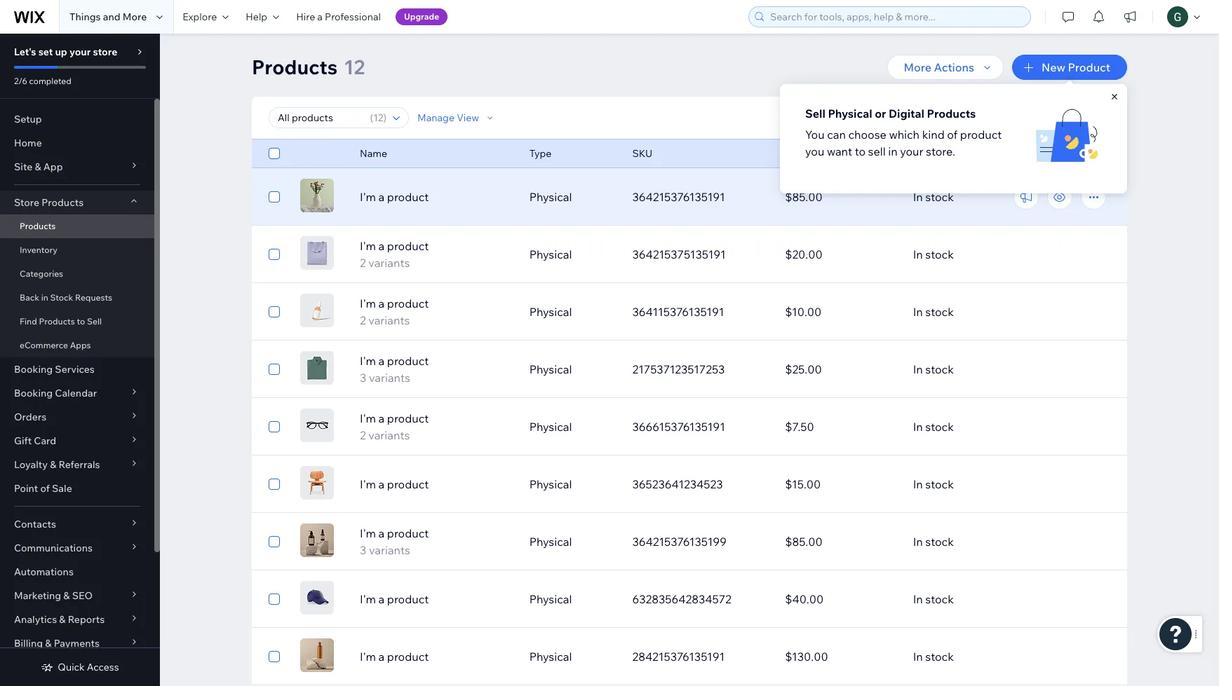 Task type: locate. For each thing, give the bounding box(es) containing it.
3 i'm a product link from the top
[[352, 591, 521, 608]]

1 in from the top
[[913, 190, 923, 204]]

automations link
[[0, 561, 154, 584]]

2 in from the top
[[913, 248, 923, 262]]

9 in from the top
[[913, 650, 923, 664]]

4 physical link from the top
[[521, 353, 624, 387]]

booking services link
[[0, 358, 154, 382]]

$130.00 link
[[777, 641, 905, 674]]

1 i'm a product 3 variants from the top
[[360, 354, 429, 385]]

stock for 366615376135191
[[926, 420, 954, 434]]

0 vertical spatial $85.00 link
[[777, 180, 905, 214]]

& right billing
[[45, 638, 52, 650]]

products up ecommerce apps
[[39, 316, 75, 327]]

ecommerce
[[20, 340, 68, 351]]

1 vertical spatial i'm a product 3 variants
[[360, 527, 429, 558]]

2 i'm a product from the top
[[360, 478, 429, 492]]

billing
[[14, 638, 43, 650]]

i'm a product 3 variants for 364215376135199
[[360, 527, 429, 558]]

more left actions
[[904, 60, 932, 74]]

1 variants from the top
[[369, 256, 410, 270]]

stock for 284215376135191
[[926, 650, 954, 664]]

0 horizontal spatial 12
[[344, 55, 365, 79]]

(
[[370, 112, 373, 124]]

8 i'm from the top
[[360, 593, 376, 607]]

in for 36523641234523
[[913, 478, 923, 492]]

manage view button
[[417, 112, 496, 124]]

filter
[[838, 112, 862, 124]]

3 for 364215376135199
[[360, 544, 367, 558]]

in stock link for 36523641234523
[[905, 468, 1058, 502]]

4 in stock link from the top
[[905, 353, 1058, 387]]

1 horizontal spatial more
[[904, 60, 932, 74]]

8 physical link from the top
[[521, 583, 624, 617]]

& left seo
[[63, 590, 70, 603]]

1 vertical spatial to
[[77, 316, 85, 327]]

2 $85.00 link from the top
[[777, 526, 905, 559]]

physical link for 36523641234523
[[521, 468, 624, 502]]

physical link for 364115376135191
[[521, 295, 624, 329]]

booking for booking calendar
[[14, 387, 53, 400]]

& inside dropdown button
[[45, 638, 52, 650]]

your down which
[[900, 145, 924, 159]]

0 horizontal spatial more
[[123, 11, 147, 23]]

0 vertical spatial i'm a product 3 variants
[[360, 354, 429, 385]]

home
[[14, 137, 42, 149]]

& for analytics
[[59, 614, 66, 627]]

in for 364215376135191
[[913, 190, 923, 204]]

1 3 from the top
[[360, 371, 367, 385]]

9 in stock link from the top
[[905, 641, 1058, 674]]

0 vertical spatial i'm a product 2 variants
[[360, 239, 429, 270]]

1 vertical spatial of
[[40, 483, 50, 495]]

1 i'm a product link from the top
[[352, 189, 521, 206]]

12
[[344, 55, 365, 79], [373, 112, 383, 124]]

$85.00 down price
[[785, 190, 823, 204]]

to down "back in stock requests" link
[[77, 316, 85, 327]]

$85.00
[[785, 190, 823, 204], [785, 535, 823, 549]]

& right loyalty on the bottom left
[[50, 459, 56, 471]]

0 horizontal spatial to
[[77, 316, 85, 327]]

2 vertical spatial i'm a product 2 variants
[[360, 412, 429, 443]]

products inside popup button
[[42, 196, 84, 209]]

1 in stock from the top
[[913, 190, 954, 204]]

2/6 completed
[[14, 76, 71, 86]]

in stock for 364215376135191
[[913, 190, 954, 204]]

0 horizontal spatial sell
[[87, 316, 102, 327]]

stock
[[50, 293, 73, 303]]

inventory link
[[0, 239, 154, 262]]

in stock link for 364115376135191
[[905, 295, 1058, 329]]

9 physical link from the top
[[521, 641, 624, 674]]

store
[[14, 196, 39, 209]]

in stock for 364215376135199
[[913, 535, 954, 549]]

1 i'm from the top
[[360, 190, 376, 204]]

in stock link for 284215376135191
[[905, 641, 1058, 674]]

1 horizontal spatial to
[[855, 145, 866, 159]]

4 i'm from the top
[[360, 354, 376, 368]]

i'm a product 2 variants
[[360, 239, 429, 270], [360, 297, 429, 328], [360, 412, 429, 443]]

price
[[785, 147, 809, 160]]

Search for tools, apps, help & more... field
[[766, 7, 1026, 27]]

product
[[960, 128, 1002, 142], [387, 190, 429, 204], [387, 239, 429, 253], [387, 297, 429, 311], [387, 354, 429, 368], [387, 412, 429, 426], [387, 478, 429, 492], [387, 527, 429, 541], [387, 593, 429, 607], [387, 650, 429, 664]]

sidebar element
[[0, 34, 160, 687]]

booking down ecommerce
[[14, 363, 53, 376]]

store.
[[926, 145, 955, 159]]

4 i'm a product link from the top
[[352, 649, 521, 666]]

2 booking from the top
[[14, 387, 53, 400]]

your
[[69, 46, 91, 58], [900, 145, 924, 159]]

3 i'm a product from the top
[[360, 593, 429, 607]]

1 horizontal spatial in
[[888, 145, 898, 159]]

more
[[123, 11, 147, 23], [904, 60, 932, 74]]

sell
[[805, 107, 826, 121], [87, 316, 102, 327]]

1 vertical spatial booking
[[14, 387, 53, 400]]

inventory
[[913, 147, 957, 160], [20, 245, 57, 255]]

4 in from the top
[[913, 363, 923, 377]]

setup link
[[0, 107, 154, 131]]

name
[[360, 147, 387, 160]]

5 variants from the top
[[369, 544, 410, 558]]

3 physical link from the top
[[521, 295, 624, 329]]

0 vertical spatial 2
[[360, 256, 366, 270]]

2 i'm a product 2 variants from the top
[[360, 297, 429, 328]]

of left sale
[[40, 483, 50, 495]]

7 stock from the top
[[926, 535, 954, 549]]

1 vertical spatial inventory
[[20, 245, 57, 255]]

$15.00
[[785, 478, 821, 492]]

7 in stock from the top
[[913, 535, 954, 549]]

i'm a product 3 variants
[[360, 354, 429, 385], [360, 527, 429, 558]]

find products to sell
[[20, 316, 102, 327]]

2 physical link from the top
[[521, 238, 624, 272]]

2 i'm a product 3 variants from the top
[[360, 527, 429, 558]]

$85.00 link down want
[[777, 180, 905, 214]]

you
[[805, 145, 825, 159]]

2 stock from the top
[[926, 248, 954, 262]]

8 stock from the top
[[926, 593, 954, 607]]

$7.50
[[785, 420, 814, 434]]

1 vertical spatial 2
[[360, 314, 366, 328]]

1 vertical spatial your
[[900, 145, 924, 159]]

physical for 217537123517253
[[529, 363, 572, 377]]

5 in stock from the top
[[913, 420, 954, 434]]

9 i'm from the top
[[360, 650, 376, 664]]

12 up 'name' at the left of the page
[[373, 112, 383, 124]]

let's set up your store
[[14, 46, 117, 58]]

in stock
[[913, 190, 954, 204], [913, 248, 954, 262], [913, 305, 954, 319], [913, 363, 954, 377], [913, 420, 954, 434], [913, 478, 954, 492], [913, 535, 954, 549], [913, 593, 954, 607], [913, 650, 954, 664]]

1 booking from the top
[[14, 363, 53, 376]]

1 $85.00 from the top
[[785, 190, 823, 204]]

hire
[[296, 11, 315, 23]]

physical link
[[521, 180, 624, 214], [521, 238, 624, 272], [521, 295, 624, 329], [521, 353, 624, 387], [521, 410, 624, 444], [521, 468, 624, 502], [521, 526, 624, 559], [521, 583, 624, 617], [521, 641, 624, 674]]

0 vertical spatial in
[[888, 145, 898, 159]]

0 vertical spatial of
[[947, 128, 958, 142]]

i'm a product
[[360, 190, 429, 204], [360, 478, 429, 492], [360, 593, 429, 607], [360, 650, 429, 664]]

back
[[20, 293, 39, 303]]

2 2 from the top
[[360, 314, 366, 328]]

1 $85.00 link from the top
[[777, 180, 905, 214]]

sell down requests
[[87, 316, 102, 327]]

1 i'm a product 2 variants from the top
[[360, 239, 429, 270]]

& right 'site'
[[35, 161, 41, 173]]

None checkbox
[[269, 246, 280, 263], [269, 419, 280, 436], [269, 476, 280, 493], [269, 534, 280, 551], [269, 591, 280, 608], [269, 246, 280, 263], [269, 419, 280, 436], [269, 476, 280, 493], [269, 534, 280, 551], [269, 591, 280, 608]]

i'm a product for 284215376135191
[[360, 650, 429, 664]]

)
[[383, 112, 387, 124]]

orders button
[[0, 406, 154, 429]]

2 for 366615376135191
[[360, 429, 366, 443]]

of right kind
[[947, 128, 958, 142]]

loyalty
[[14, 459, 48, 471]]

in stock link for 364215376135199
[[905, 526, 1058, 559]]

9 in stock from the top
[[913, 650, 954, 664]]

physical for 366615376135191
[[529, 420, 572, 434]]

$25.00 link
[[777, 353, 905, 387]]

automations
[[14, 566, 74, 579]]

in right back
[[41, 293, 48, 303]]

physical for 364215376135199
[[529, 535, 572, 549]]

0 horizontal spatial of
[[40, 483, 50, 495]]

professional
[[325, 11, 381, 23]]

8 in stock link from the top
[[905, 583, 1058, 617]]

5 stock from the top
[[926, 420, 954, 434]]

$40.00 link
[[777, 583, 905, 617]]

calendar
[[55, 387, 97, 400]]

2 variants from the top
[[369, 314, 410, 328]]

and
[[103, 11, 120, 23]]

in
[[913, 190, 923, 204], [913, 248, 923, 262], [913, 305, 923, 319], [913, 363, 923, 377], [913, 420, 923, 434], [913, 478, 923, 492], [913, 535, 923, 549], [913, 593, 923, 607], [913, 650, 923, 664]]

$85.00 link for 364215376135191
[[777, 180, 905, 214]]

inventory down kind
[[913, 147, 957, 160]]

marketing & seo button
[[0, 584, 154, 608]]

choose
[[849, 128, 887, 142]]

$10.00 link
[[777, 295, 905, 329]]

to inside sell physical or digital products you can choose which kind of product you want to sell in your store.
[[855, 145, 866, 159]]

booking inside dropdown button
[[14, 387, 53, 400]]

i'm a product for 364215376135191
[[360, 190, 429, 204]]

1 vertical spatial i'm a product 2 variants
[[360, 297, 429, 328]]

6 stock from the top
[[926, 478, 954, 492]]

inventory up categories
[[20, 245, 57, 255]]

6 i'm from the top
[[360, 478, 376, 492]]

3 in stock link from the top
[[905, 295, 1058, 329]]

5 physical link from the top
[[521, 410, 624, 444]]

stock
[[926, 190, 954, 204], [926, 248, 954, 262], [926, 305, 954, 319], [926, 363, 954, 377], [926, 420, 954, 434], [926, 478, 954, 492], [926, 535, 954, 549], [926, 593, 954, 607], [926, 650, 954, 664]]

your inside sidebar 'element'
[[69, 46, 91, 58]]

0 vertical spatial your
[[69, 46, 91, 58]]

i'm a product for 632835642834572
[[360, 593, 429, 607]]

in stock for 364115376135191
[[913, 305, 954, 319]]

0 vertical spatial booking
[[14, 363, 53, 376]]

0 vertical spatial 12
[[344, 55, 365, 79]]

new product button
[[1012, 55, 1128, 80]]

$85.00 up $40.00
[[785, 535, 823, 549]]

3 2 from the top
[[360, 429, 366, 443]]

1 stock from the top
[[926, 190, 954, 204]]

products up kind
[[927, 107, 976, 121]]

more right and
[[123, 11, 147, 23]]

0 horizontal spatial inventory
[[20, 245, 57, 255]]

upgrade
[[404, 11, 439, 22]]

1 vertical spatial in
[[41, 293, 48, 303]]

of inside sell physical or digital products you can choose which kind of product you want to sell in your store.
[[947, 128, 958, 142]]

& for marketing
[[63, 590, 70, 603]]

217537123517253 link
[[624, 353, 777, 387]]

physical for 284215376135191
[[529, 650, 572, 664]]

7 physical link from the top
[[521, 526, 624, 559]]

6 physical link from the top
[[521, 468, 624, 502]]

1 vertical spatial more
[[904, 60, 932, 74]]

6 in stock from the top
[[913, 478, 954, 492]]

in stock link for 217537123517253
[[905, 353, 1058, 387]]

in for 632835642834572
[[913, 593, 923, 607]]

physical for 632835642834572
[[529, 593, 572, 607]]

5 in stock link from the top
[[905, 410, 1058, 444]]

& left 'reports'
[[59, 614, 66, 627]]

i'm a product for 36523641234523
[[360, 478, 429, 492]]

3 in from the top
[[913, 305, 923, 319]]

& inside "popup button"
[[59, 614, 66, 627]]

3 in stock from the top
[[913, 305, 954, 319]]

gift card
[[14, 435, 56, 448]]

physical link for 217537123517253
[[521, 353, 624, 387]]

stock for 632835642834572
[[926, 593, 954, 607]]

None checkbox
[[269, 145, 280, 162], [269, 189, 280, 206], [269, 304, 280, 321], [269, 361, 280, 378], [269, 649, 280, 666], [269, 145, 280, 162], [269, 189, 280, 206], [269, 304, 280, 321], [269, 361, 280, 378], [269, 649, 280, 666]]

2 $85.00 from the top
[[785, 535, 823, 549]]

9 stock from the top
[[926, 650, 954, 664]]

communications
[[14, 542, 93, 555]]

1 vertical spatial 12
[[373, 112, 383, 124]]

1 horizontal spatial 12
[[373, 112, 383, 124]]

0 vertical spatial inventory
[[913, 147, 957, 160]]

stock for 364115376135191
[[926, 305, 954, 319]]

12 down the professional
[[344, 55, 365, 79]]

in right sell
[[888, 145, 898, 159]]

things
[[69, 11, 101, 23]]

5 in from the top
[[913, 420, 923, 434]]

0 vertical spatial sell
[[805, 107, 826, 121]]

physical
[[828, 107, 873, 121], [529, 190, 572, 204], [529, 248, 572, 262], [529, 305, 572, 319], [529, 363, 572, 377], [529, 420, 572, 434], [529, 478, 572, 492], [529, 535, 572, 549], [529, 593, 572, 607], [529, 650, 572, 664]]

of
[[947, 128, 958, 142], [40, 483, 50, 495]]

2 i'm a product link from the top
[[352, 476, 521, 493]]

4 stock from the top
[[926, 363, 954, 377]]

i'm a product 2 variants for 366615376135191
[[360, 412, 429, 443]]

1 in stock link from the top
[[905, 180, 1058, 214]]

364115376135191 link
[[624, 295, 777, 329]]

8 in stock from the top
[[913, 593, 954, 607]]

physical link for 632835642834572
[[521, 583, 624, 617]]

orders
[[14, 411, 46, 424]]

0 horizontal spatial your
[[69, 46, 91, 58]]

ecommerce apps link
[[0, 334, 154, 358]]

your right up
[[69, 46, 91, 58]]

6 in from the top
[[913, 478, 923, 492]]

products inside sell physical or digital products you can choose which kind of product you want to sell in your store.
[[927, 107, 976, 121]]

booking calendar button
[[0, 382, 154, 406]]

0 vertical spatial to
[[855, 145, 866, 159]]

find products to sell link
[[0, 310, 154, 334]]

1 physical link from the top
[[521, 180, 624, 214]]

2 in stock link from the top
[[905, 238, 1058, 272]]

$25.00
[[785, 363, 822, 377]]

booking up orders
[[14, 387, 53, 400]]

4 in stock from the top
[[913, 363, 954, 377]]

2 3 from the top
[[360, 544, 367, 558]]

0 vertical spatial more
[[123, 11, 147, 23]]

gift
[[14, 435, 32, 448]]

1 i'm a product from the top
[[360, 190, 429, 204]]

$85.00 for 364215376135191
[[785, 190, 823, 204]]

1 horizontal spatial sell
[[805, 107, 826, 121]]

2 in stock from the top
[[913, 248, 954, 262]]

in for 364215375135191
[[913, 248, 923, 262]]

view
[[457, 112, 479, 124]]

in stock link for 366615376135191
[[905, 410, 1058, 444]]

364215376135191
[[632, 190, 725, 204]]

7 in from the top
[[913, 535, 923, 549]]

in
[[888, 145, 898, 159], [41, 293, 48, 303]]

3 stock from the top
[[926, 305, 954, 319]]

product
[[1068, 60, 1111, 74]]

1 horizontal spatial your
[[900, 145, 924, 159]]

7 in stock link from the top
[[905, 526, 1058, 559]]

4 i'm a product from the top
[[360, 650, 429, 664]]

0 vertical spatial 3
[[360, 371, 367, 385]]

1 vertical spatial sell
[[87, 316, 102, 327]]

1 horizontal spatial of
[[947, 128, 958, 142]]

manage
[[417, 112, 455, 124]]

1 vertical spatial $85.00
[[785, 535, 823, 549]]

1 vertical spatial 3
[[360, 544, 367, 558]]

1 vertical spatial $85.00 link
[[777, 526, 905, 559]]

1 2 from the top
[[360, 256, 366, 270]]

0 horizontal spatial in
[[41, 293, 48, 303]]

2
[[360, 256, 366, 270], [360, 314, 366, 328], [360, 429, 366, 443]]

& for site
[[35, 161, 41, 173]]

3 i'm a product 2 variants from the top
[[360, 412, 429, 443]]

2 vertical spatial 2
[[360, 429, 366, 443]]

i'm a product 2 variants for 364115376135191
[[360, 297, 429, 328]]

inventory inside sidebar 'element'
[[20, 245, 57, 255]]

products up products link
[[42, 196, 84, 209]]

8 in from the top
[[913, 593, 923, 607]]

$7.50 link
[[777, 410, 905, 444]]

communications button
[[0, 537, 154, 561]]

find
[[20, 316, 37, 327]]

in for 217537123517253
[[913, 363, 923, 377]]

4 variants from the top
[[369, 429, 410, 443]]

to left sell
[[855, 145, 866, 159]]

0 vertical spatial $85.00
[[785, 190, 823, 204]]

sell up the you
[[805, 107, 826, 121]]

3 variants from the top
[[369, 371, 410, 385]]

6 in stock link from the top
[[905, 468, 1058, 502]]

loyalty & referrals button
[[0, 453, 154, 477]]

$85.00 link up $40.00 link
[[777, 526, 905, 559]]



Task type: vqa. For each thing, say whether or not it's contained in the screenshot.
3rd "stock" from the top
yes



Task type: describe. For each thing, give the bounding box(es) containing it.
variants for 364215376135199
[[369, 544, 410, 558]]

physical link for 364215375135191
[[521, 238, 624, 272]]

app
[[43, 161, 63, 173]]

explore
[[183, 11, 217, 23]]

in stock for 364215375135191
[[913, 248, 954, 262]]

12 for products 12
[[344, 55, 365, 79]]

in for 284215376135191
[[913, 650, 923, 664]]

products link
[[0, 215, 154, 239]]

sell inside sidebar 'element'
[[87, 316, 102, 327]]

apps
[[70, 340, 91, 351]]

sku
[[632, 147, 653, 160]]

2/6
[[14, 76, 27, 86]]

366615376135191
[[632, 420, 725, 434]]

let's
[[14, 46, 36, 58]]

setup
[[14, 113, 42, 126]]

ecommerce apps
[[20, 340, 91, 351]]

booking calendar
[[14, 387, 97, 400]]

i'm a product link for 364215376135191
[[352, 189, 521, 206]]

sell inside sell physical or digital products you can choose which kind of product you want to sell in your store.
[[805, 107, 826, 121]]

variants for 366615376135191
[[369, 429, 410, 443]]

284215376135191
[[632, 650, 725, 664]]

site
[[14, 161, 32, 173]]

to inside find products to sell link
[[77, 316, 85, 327]]

2 for 364115376135191
[[360, 314, 366, 328]]

in stock for 217537123517253
[[913, 363, 954, 377]]

of inside point of sale link
[[40, 483, 50, 495]]

36523641234523 link
[[624, 468, 777, 502]]

products down store
[[20, 221, 56, 232]]

analytics & reports
[[14, 614, 105, 627]]

store products button
[[0, 191, 154, 215]]

booking for booking services
[[14, 363, 53, 376]]

things and more
[[69, 11, 147, 23]]

gift card button
[[0, 429, 154, 453]]

new
[[1042, 60, 1066, 74]]

back in stock requests
[[20, 293, 112, 303]]

categories
[[20, 269, 63, 279]]

$10.00
[[785, 305, 822, 319]]

in stock link for 364215375135191
[[905, 238, 1058, 272]]

$85.00 link for 364215376135199
[[777, 526, 905, 559]]

marketing & seo
[[14, 590, 93, 603]]

36523641234523
[[632, 478, 723, 492]]

284215376135191 link
[[624, 641, 777, 674]]

store products
[[14, 196, 84, 209]]

in for 366615376135191
[[913, 420, 923, 434]]

physical inside sell physical or digital products you can choose which kind of product you want to sell in your store.
[[828, 107, 873, 121]]

stock for 364215376135199
[[926, 535, 954, 549]]

in stock for 366615376135191
[[913, 420, 954, 434]]

digital
[[889, 107, 925, 121]]

physical link for 284215376135191
[[521, 641, 624, 674]]

364215376135199
[[632, 535, 727, 549]]

364215375135191 link
[[624, 238, 777, 272]]

i'm a product link for 36523641234523
[[352, 476, 521, 493]]

Unsaved view field
[[274, 108, 366, 128]]

i'm a product link for 632835642834572
[[352, 591, 521, 608]]

i'm a product link for 284215376135191
[[352, 649, 521, 666]]

categories link
[[0, 262, 154, 286]]

stock for 364215376135191
[[926, 190, 954, 204]]

booking services
[[14, 363, 95, 376]]

2 for 364215375135191
[[360, 256, 366, 270]]

12 for ( 12 )
[[373, 112, 383, 124]]

site & app
[[14, 161, 63, 173]]

variants for 217537123517253
[[369, 371, 410, 385]]

1 horizontal spatial inventory
[[913, 147, 957, 160]]

sell physical or digital products you can choose which kind of product you want to sell in your store.
[[805, 107, 1002, 159]]

$15.00 link
[[777, 468, 905, 502]]

your inside sell physical or digital products you can choose which kind of product you want to sell in your store.
[[900, 145, 924, 159]]

home link
[[0, 131, 154, 155]]

completed
[[29, 76, 71, 86]]

point of sale
[[14, 483, 72, 495]]

seo
[[72, 590, 93, 603]]

366615376135191 link
[[624, 410, 777, 444]]

variants for 364115376135191
[[369, 314, 410, 328]]

in for 364215376135199
[[913, 535, 923, 549]]

site & app button
[[0, 155, 154, 179]]

card
[[34, 435, 56, 448]]

2 i'm from the top
[[360, 239, 376, 253]]

physical for 364115376135191
[[529, 305, 572, 319]]

set
[[38, 46, 53, 58]]

quick
[[58, 662, 85, 674]]

& for billing
[[45, 638, 52, 650]]

physical for 364215376135191
[[529, 190, 572, 204]]

217537123517253
[[632, 363, 725, 377]]

products down hire
[[252, 55, 338, 79]]

& for loyalty
[[50, 459, 56, 471]]

requests
[[75, 293, 112, 303]]

more actions
[[904, 60, 975, 74]]

in stock for 632835642834572
[[913, 593, 954, 607]]

analytics
[[14, 614, 57, 627]]

in stock link for 364215376135191
[[905, 180, 1058, 214]]

variants for 364215375135191
[[369, 256, 410, 270]]

quick access
[[58, 662, 119, 674]]

in stock for 284215376135191
[[913, 650, 954, 664]]

Search... field
[[960, 108, 1106, 128]]

billing & payments
[[14, 638, 100, 650]]

services
[[55, 363, 95, 376]]

point of sale link
[[0, 477, 154, 501]]

store
[[93, 46, 117, 58]]

stock for 217537123517253
[[926, 363, 954, 377]]

364215375135191
[[632, 248, 726, 262]]

physical link for 364215376135191
[[521, 180, 624, 214]]

filter button
[[813, 107, 875, 128]]

( 12 )
[[370, 112, 387, 124]]

in inside sell physical or digital products you can choose which kind of product you want to sell in your store.
[[888, 145, 898, 159]]

stock for 36523641234523
[[926, 478, 954, 492]]

product inside sell physical or digital products you can choose which kind of product you want to sell in your store.
[[960, 128, 1002, 142]]

more actions button
[[887, 55, 1004, 80]]

3 i'm from the top
[[360, 297, 376, 311]]

$20.00 link
[[777, 238, 905, 272]]

7 i'm from the top
[[360, 527, 376, 541]]

stock for 364215375135191
[[926, 248, 954, 262]]

in stock for 36523641234523
[[913, 478, 954, 492]]

contacts button
[[0, 513, 154, 537]]

364215376135191 link
[[624, 180, 777, 214]]

364115376135191
[[632, 305, 724, 319]]

which
[[889, 128, 920, 142]]

can
[[827, 128, 846, 142]]

$130.00
[[785, 650, 828, 664]]

i'm a product 2 variants for 364215375135191
[[360, 239, 429, 270]]

want
[[827, 145, 853, 159]]

i'm a product 3 variants for 217537123517253
[[360, 354, 429, 385]]

in inside sidebar 'element'
[[41, 293, 48, 303]]

$40.00
[[785, 593, 824, 607]]

physical link for 364215376135199
[[521, 526, 624, 559]]

3 for 217537123517253
[[360, 371, 367, 385]]

632835642834572 link
[[624, 583, 777, 617]]

manage view
[[417, 112, 479, 124]]

actions
[[934, 60, 975, 74]]

in for 364115376135191
[[913, 305, 923, 319]]

physical for 36523641234523
[[529, 478, 572, 492]]

physical for 364215375135191
[[529, 248, 572, 262]]

referrals
[[59, 459, 100, 471]]

in stock link for 632835642834572
[[905, 583, 1058, 617]]

more inside the more actions dropdown button
[[904, 60, 932, 74]]

kind
[[922, 128, 945, 142]]

$85.00 for 364215376135199
[[785, 535, 823, 549]]

hire a professional link
[[288, 0, 389, 34]]

upgrade button
[[396, 8, 448, 25]]

5 i'm from the top
[[360, 412, 376, 426]]

physical link for 366615376135191
[[521, 410, 624, 444]]

products 12
[[252, 55, 365, 79]]

hire a professional
[[296, 11, 381, 23]]

or
[[875, 107, 886, 121]]



